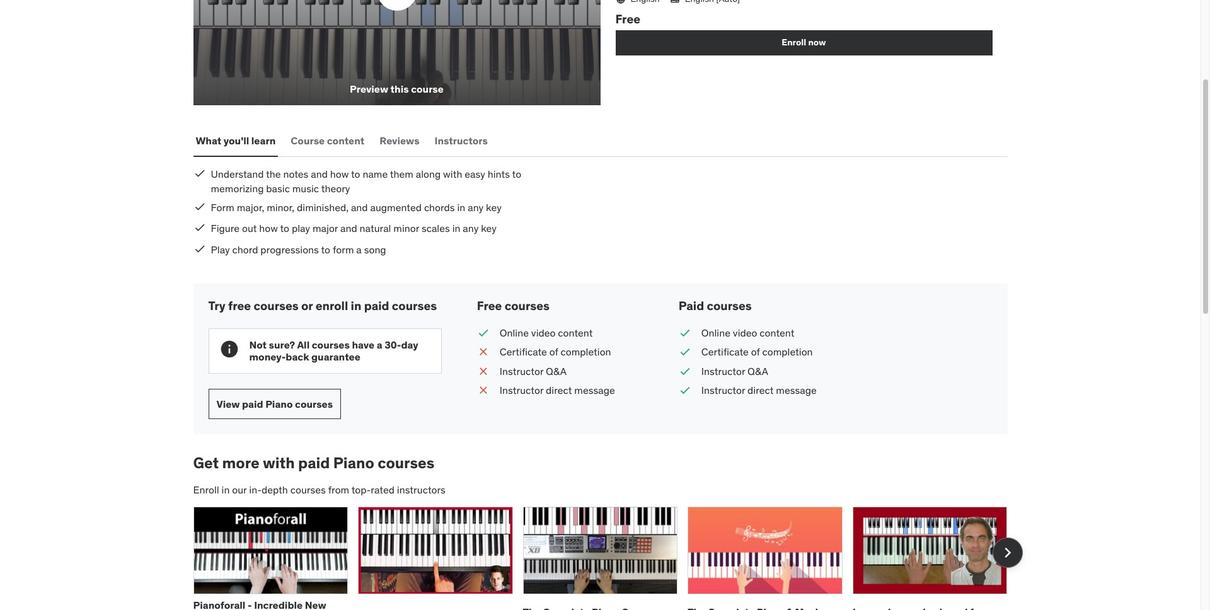 Task type: locate. For each thing, give the bounding box(es) containing it.
preview this course button
[[193, 0, 600, 105]]

video down paid courses
[[733, 326, 757, 339]]

2 message from the left
[[776, 384, 817, 397]]

1 vertical spatial how
[[259, 222, 278, 235]]

along
[[416, 168, 441, 180]]

online down paid courses
[[701, 326, 731, 339]]

1 vertical spatial piano
[[333, 453, 374, 473]]

direct
[[546, 384, 572, 397], [748, 384, 774, 397]]

reviews button
[[377, 126, 422, 156]]

1 horizontal spatial piano
[[333, 453, 374, 473]]

a for form
[[356, 243, 362, 256]]

of
[[550, 346, 558, 358], [751, 346, 760, 358]]

small image for instructor q&a
[[679, 364, 691, 378]]

1 horizontal spatial certificate of completion
[[701, 346, 813, 358]]

how
[[330, 168, 349, 180], [259, 222, 278, 235]]

basic
[[266, 182, 290, 195]]

a
[[356, 243, 362, 256], [377, 338, 382, 351]]

depth
[[262, 484, 288, 496]]

0 vertical spatial key
[[486, 201, 502, 214]]

online video content down free courses
[[500, 326, 593, 339]]

small image
[[193, 221, 206, 234], [193, 243, 206, 255], [477, 326, 490, 340], [679, 345, 691, 359], [477, 364, 490, 378], [477, 383, 490, 397], [679, 383, 691, 397]]

0 horizontal spatial completion
[[561, 346, 611, 358]]

2 completion from the left
[[762, 346, 813, 358]]

key right scales
[[481, 222, 497, 235]]

video
[[531, 326, 556, 339], [733, 326, 757, 339]]

song
[[364, 243, 386, 256]]

how up theory
[[330, 168, 349, 180]]

get more with paid piano courses
[[193, 453, 435, 473]]

1 horizontal spatial free
[[616, 11, 641, 26]]

enroll for enroll now
[[782, 37, 806, 48]]

certificate of completion for paid courses
[[701, 346, 813, 358]]

0 horizontal spatial content
[[327, 134, 364, 147]]

direct for free courses
[[546, 384, 572, 397]]

0 horizontal spatial certificate of completion
[[500, 346, 611, 358]]

0 vertical spatial free
[[616, 11, 641, 26]]

0 vertical spatial piano
[[265, 398, 293, 410]]

and up figure out how to play major and natural minor scales in any key
[[351, 201, 368, 214]]

online for paid
[[701, 326, 731, 339]]

certificate of completion down free courses
[[500, 346, 611, 358]]

1 horizontal spatial q&a
[[748, 365, 768, 377]]

figure out how to play major and natural minor scales in any key
[[211, 222, 497, 235]]

chord
[[232, 243, 258, 256]]

1 horizontal spatial of
[[751, 346, 760, 358]]

instructor q&a
[[500, 365, 567, 377], [701, 365, 768, 377]]

0 horizontal spatial online video content
[[500, 326, 593, 339]]

1 completion from the left
[[561, 346, 611, 358]]

form
[[333, 243, 354, 256]]

0 horizontal spatial free
[[477, 298, 502, 313]]

1 vertical spatial paid
[[242, 398, 263, 410]]

and up form
[[340, 222, 357, 235]]

instructors
[[435, 134, 488, 147]]

0 vertical spatial any
[[468, 201, 484, 214]]

2 instructor direct message from the left
[[701, 384, 817, 397]]

guarantee
[[311, 351, 360, 363]]

certificate down free courses
[[500, 346, 547, 358]]

next image
[[998, 542, 1018, 563]]

certificate for free
[[500, 346, 547, 358]]

0 horizontal spatial enroll
[[193, 484, 219, 496]]

0 horizontal spatial instructor direct message
[[500, 384, 615, 397]]

try free courses or enroll in paid courses
[[208, 298, 437, 313]]

certificate for paid
[[701, 346, 749, 358]]

30-
[[385, 338, 401, 351]]

you'll
[[224, 134, 249, 147]]

piano down the money-
[[265, 398, 293, 410]]

sure?
[[269, 338, 295, 351]]

1 instructor direct message from the left
[[500, 384, 615, 397]]

completion for free courses
[[561, 346, 611, 358]]

instructor direct message
[[500, 384, 615, 397], [701, 384, 817, 397]]

certificate
[[500, 346, 547, 358], [701, 346, 749, 358]]

0 horizontal spatial instructor q&a
[[500, 365, 567, 377]]

online for free
[[500, 326, 529, 339]]

major,
[[237, 201, 264, 214]]

2 online video content from the left
[[701, 326, 795, 339]]

q&a
[[546, 365, 567, 377], [748, 365, 768, 377]]

0 horizontal spatial piano
[[265, 398, 293, 410]]

content for paid courses
[[760, 326, 795, 339]]

in-
[[249, 484, 262, 496]]

key down hints
[[486, 201, 502, 214]]

1 vertical spatial with
[[263, 453, 295, 473]]

course content button
[[288, 126, 367, 156]]

1 horizontal spatial online
[[701, 326, 731, 339]]

1 certificate from the left
[[500, 346, 547, 358]]

any down easy
[[468, 201, 484, 214]]

1 horizontal spatial instructor q&a
[[701, 365, 768, 377]]

a right form
[[356, 243, 362, 256]]

with
[[443, 168, 462, 180], [263, 453, 295, 473]]

certificate of completion
[[500, 346, 611, 358], [701, 346, 813, 358]]

what
[[196, 134, 221, 147]]

paid up have
[[364, 298, 389, 313]]

0 horizontal spatial a
[[356, 243, 362, 256]]

1 direct from the left
[[546, 384, 572, 397]]

online video content for free courses
[[500, 326, 593, 339]]

and up music
[[311, 168, 328, 180]]

1 horizontal spatial instructor direct message
[[701, 384, 817, 397]]

1 horizontal spatial message
[[776, 384, 817, 397]]

0 vertical spatial paid
[[364, 298, 389, 313]]

try
[[208, 298, 225, 313]]

of down free courses
[[550, 346, 558, 358]]

play
[[292, 222, 310, 235]]

any right scales
[[463, 222, 479, 235]]

closed captions image
[[670, 0, 680, 4]]

instructors button
[[432, 126, 490, 156]]

1 online from the left
[[500, 326, 529, 339]]

what you'll learn button
[[193, 126, 278, 156]]

with inside understand the notes and how to name them along with easy hints to memorizing basic music theory
[[443, 168, 462, 180]]

the
[[266, 168, 281, 180]]

2 of from the left
[[751, 346, 760, 358]]

enroll inside button
[[782, 37, 806, 48]]

completion
[[561, 346, 611, 358], [762, 346, 813, 358]]

0 horizontal spatial how
[[259, 222, 278, 235]]

0 horizontal spatial q&a
[[546, 365, 567, 377]]

1 horizontal spatial how
[[330, 168, 349, 180]]

online
[[500, 326, 529, 339], [701, 326, 731, 339]]

0 horizontal spatial video
[[531, 326, 556, 339]]

0 vertical spatial enroll
[[782, 37, 806, 48]]

online video content down paid courses
[[701, 326, 795, 339]]

free
[[616, 11, 641, 26], [477, 298, 502, 313]]

message
[[574, 384, 615, 397], [776, 384, 817, 397]]

of for paid courses
[[751, 346, 760, 358]]

2 certificate from the left
[[701, 346, 749, 358]]

0 horizontal spatial message
[[574, 384, 615, 397]]

0 vertical spatial a
[[356, 243, 362, 256]]

1 q&a from the left
[[546, 365, 567, 377]]

reviews
[[380, 134, 420, 147]]

1 horizontal spatial online video content
[[701, 326, 795, 339]]

0 horizontal spatial direct
[[546, 384, 572, 397]]

1 horizontal spatial certificate
[[701, 346, 749, 358]]

minor
[[394, 222, 419, 235]]

course
[[411, 83, 444, 95]]

1 horizontal spatial with
[[443, 168, 462, 180]]

money-
[[249, 351, 286, 363]]

view
[[217, 398, 240, 410]]

now
[[808, 37, 826, 48]]

2 vertical spatial and
[[340, 222, 357, 235]]

certificate of completion down paid courses
[[701, 346, 813, 358]]

paid
[[364, 298, 389, 313], [242, 398, 263, 410], [298, 453, 330, 473]]

easy
[[465, 168, 485, 180]]

1 message from the left
[[574, 384, 615, 397]]

online down free courses
[[500, 326, 529, 339]]

diminished,
[[297, 201, 349, 214]]

1 of from the left
[[550, 346, 558, 358]]

instructor q&a for paid courses
[[701, 365, 768, 377]]

1 online video content from the left
[[500, 326, 593, 339]]

1 horizontal spatial direct
[[748, 384, 774, 397]]

1 horizontal spatial enroll
[[782, 37, 806, 48]]

1 instructor q&a from the left
[[500, 365, 567, 377]]

paid up enroll in our in-depth courses from top-rated instructors on the bottom
[[298, 453, 330, 473]]

certificate down paid courses
[[701, 346, 749, 358]]

message for free courses
[[574, 384, 615, 397]]

message for paid courses
[[776, 384, 817, 397]]

content
[[327, 134, 364, 147], [558, 326, 593, 339], [760, 326, 795, 339]]

how inside understand the notes and how to name them along with easy hints to memorizing basic music theory
[[330, 168, 349, 180]]

and
[[311, 168, 328, 180], [351, 201, 368, 214], [340, 222, 357, 235]]

1 horizontal spatial completion
[[762, 346, 813, 358]]

rated
[[371, 484, 395, 496]]

piano up top-
[[333, 453, 374, 473]]

0 horizontal spatial online
[[500, 326, 529, 339]]

content inside button
[[327, 134, 364, 147]]

free for free
[[616, 11, 641, 26]]

0 horizontal spatial paid
[[242, 398, 263, 410]]

a inside 'not sure? all courses have a 30-day money-back guarantee'
[[377, 338, 382, 351]]

2 direct from the left
[[748, 384, 774, 397]]

1 video from the left
[[531, 326, 556, 339]]

2 certificate of completion from the left
[[701, 346, 813, 358]]

2 instructor q&a from the left
[[701, 365, 768, 377]]

2 online from the left
[[701, 326, 731, 339]]

2 video from the left
[[733, 326, 757, 339]]

course
[[291, 134, 325, 147]]

instructor direct message for free courses
[[500, 384, 615, 397]]

this
[[391, 83, 409, 95]]

understand the notes and how to name them along with easy hints to memorizing basic music theory
[[211, 168, 521, 195]]

augmented
[[370, 201, 422, 214]]

paid right view
[[242, 398, 263, 410]]

1 horizontal spatial content
[[558, 326, 593, 339]]

2 q&a from the left
[[748, 365, 768, 377]]

enroll left the 'now'
[[782, 37, 806, 48]]

0 vertical spatial and
[[311, 168, 328, 180]]

a left 30-
[[377, 338, 382, 351]]

0 horizontal spatial of
[[550, 346, 558, 358]]

0 horizontal spatial certificate
[[500, 346, 547, 358]]

video down free courses
[[531, 326, 556, 339]]

2 horizontal spatial content
[[760, 326, 795, 339]]

course language image
[[616, 0, 626, 5]]

1 horizontal spatial a
[[377, 338, 382, 351]]

small image
[[193, 167, 206, 180], [193, 200, 206, 213], [679, 326, 691, 340], [477, 345, 490, 359], [679, 364, 691, 378]]

2 vertical spatial paid
[[298, 453, 330, 473]]

small image for certificate of completion
[[477, 345, 490, 359]]

to
[[351, 168, 360, 180], [512, 168, 521, 180], [280, 222, 289, 235], [321, 243, 330, 256]]

1 vertical spatial free
[[477, 298, 502, 313]]

of down paid courses
[[751, 346, 760, 358]]

0 vertical spatial with
[[443, 168, 462, 180]]

piano
[[265, 398, 293, 410], [333, 453, 374, 473]]

figure
[[211, 222, 240, 235]]

with up depth
[[263, 453, 295, 473]]

0 vertical spatial how
[[330, 168, 349, 180]]

how right "out" in the left of the page
[[259, 222, 278, 235]]

progressions
[[261, 243, 319, 256]]

instructor direct message for paid courses
[[701, 384, 817, 397]]

certificate of completion for free courses
[[500, 346, 611, 358]]

hints
[[488, 168, 510, 180]]

any
[[468, 201, 484, 214], [463, 222, 479, 235]]

1 horizontal spatial video
[[733, 326, 757, 339]]

1 vertical spatial a
[[377, 338, 382, 351]]

1 certificate of completion from the left
[[500, 346, 611, 358]]

video for free courses
[[531, 326, 556, 339]]

in
[[457, 201, 465, 214], [452, 222, 460, 235], [351, 298, 361, 313], [222, 484, 230, 496]]

to left name
[[351, 168, 360, 180]]

free courses
[[477, 298, 550, 313]]

1 vertical spatial enroll
[[193, 484, 219, 496]]

0 horizontal spatial with
[[263, 453, 295, 473]]

direct for paid courses
[[748, 384, 774, 397]]

courses
[[254, 298, 299, 313], [392, 298, 437, 313], [505, 298, 550, 313], [707, 298, 752, 313], [312, 338, 350, 351], [295, 398, 333, 410], [378, 453, 435, 473], [290, 484, 326, 496]]

enroll down get
[[193, 484, 219, 496]]

enroll
[[782, 37, 806, 48], [193, 484, 219, 496]]

with left easy
[[443, 168, 462, 180]]



Task type: describe. For each thing, give the bounding box(es) containing it.
top-
[[352, 484, 371, 496]]

minor,
[[267, 201, 294, 214]]

courses inside view paid piano courses link
[[295, 398, 333, 410]]

chords
[[424, 201, 455, 214]]

natural
[[360, 222, 391, 235]]

in right enroll
[[351, 298, 361, 313]]

not sure? all courses have a 30-day money-back guarantee
[[249, 338, 418, 363]]

completion for paid courses
[[762, 346, 813, 358]]

all
[[297, 338, 310, 351]]

view paid piano courses link
[[208, 389, 341, 419]]

1 vertical spatial and
[[351, 201, 368, 214]]

content for free courses
[[558, 326, 593, 339]]

1 vertical spatial any
[[463, 222, 479, 235]]

from
[[328, 484, 349, 496]]

day
[[401, 338, 418, 351]]

play
[[211, 243, 230, 256]]

small image for online video content
[[679, 326, 691, 340]]

in right scales
[[452, 222, 460, 235]]

q&a for free courses
[[546, 365, 567, 377]]

course content
[[291, 134, 364, 147]]

free
[[228, 298, 251, 313]]

instructors
[[397, 484, 446, 496]]

view paid piano courses
[[217, 398, 333, 410]]

name
[[363, 168, 388, 180]]

to left form
[[321, 243, 330, 256]]

form
[[211, 201, 234, 214]]

free for free courses
[[477, 298, 502, 313]]

them
[[390, 168, 413, 180]]

in right chords
[[457, 201, 465, 214]]

what you'll learn
[[196, 134, 276, 147]]

1 vertical spatial key
[[481, 222, 497, 235]]

1 horizontal spatial paid
[[298, 453, 330, 473]]

preview
[[350, 83, 388, 95]]

scales
[[422, 222, 450, 235]]

play chord progressions to form a song
[[211, 243, 386, 256]]

form major, minor, diminished, and augmented chords in any key
[[211, 201, 502, 214]]

preview this course
[[350, 83, 444, 95]]

enroll now
[[782, 37, 826, 48]]

in left our
[[222, 484, 230, 496]]

learn
[[251, 134, 276, 147]]

and inside understand the notes and how to name them along with easy hints to memorizing basic music theory
[[311, 168, 328, 180]]

notes
[[283, 168, 309, 180]]

q&a for paid courses
[[748, 365, 768, 377]]

back
[[286, 351, 309, 363]]

understand
[[211, 168, 264, 180]]

a for have
[[377, 338, 382, 351]]

enroll in our in-depth courses from top-rated instructors
[[193, 484, 446, 496]]

out
[[242, 222, 257, 235]]

have
[[352, 338, 375, 351]]

enroll now button
[[616, 30, 992, 55]]

get
[[193, 453, 219, 473]]

major
[[313, 222, 338, 235]]

2 horizontal spatial paid
[[364, 298, 389, 313]]

online video content for paid courses
[[701, 326, 795, 339]]

not
[[249, 338, 267, 351]]

of for free courses
[[550, 346, 558, 358]]

more
[[222, 453, 259, 473]]

carousel element
[[193, 507, 1023, 610]]

instructor q&a for free courses
[[500, 365, 567, 377]]

enroll
[[316, 298, 348, 313]]

memorizing
[[211, 182, 264, 195]]

video for paid courses
[[733, 326, 757, 339]]

to left play
[[280, 222, 289, 235]]

our
[[232, 484, 247, 496]]

paid
[[679, 298, 704, 313]]

to right hints
[[512, 168, 521, 180]]

courses inside 'not sure? all courses have a 30-day money-back guarantee'
[[312, 338, 350, 351]]

or
[[301, 298, 313, 313]]

paid courses
[[679, 298, 752, 313]]

theory
[[321, 182, 350, 195]]

enroll for enroll in our in-depth courses from top-rated instructors
[[193, 484, 219, 496]]

music
[[292, 182, 319, 195]]



Task type: vqa. For each thing, say whether or not it's contained in the screenshot.
Lifetime
no



